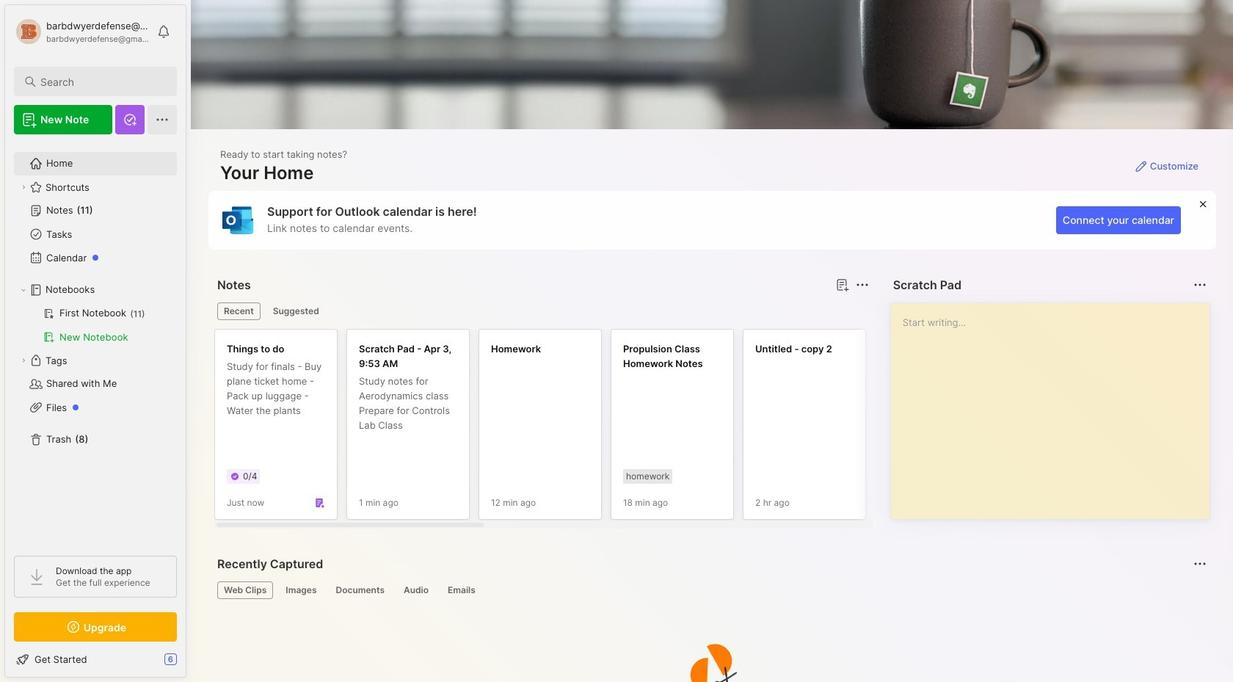 Task type: vqa. For each thing, say whether or not it's contained in the screenshot.
the top tab list
yes



Task type: describe. For each thing, give the bounding box(es) containing it.
group inside tree
[[14, 302, 176, 349]]

tree inside main element
[[5, 143, 186, 543]]

more actions image
[[1192, 276, 1210, 294]]

Search text field
[[40, 75, 164, 89]]

1 tab list from the top
[[217, 303, 867, 320]]

expand notebooks image
[[19, 286, 28, 295]]

expand tags image
[[19, 356, 28, 365]]

more actions image
[[854, 276, 872, 294]]

2 more actions field from the left
[[1191, 275, 1211, 295]]



Task type: locate. For each thing, give the bounding box(es) containing it.
click to collapse image
[[185, 655, 196, 673]]

main element
[[0, 0, 191, 682]]

0 vertical spatial tab list
[[217, 303, 867, 320]]

none search field inside main element
[[40, 73, 164, 90]]

2 tab list from the top
[[217, 582, 1205, 599]]

Start writing… text field
[[903, 303, 1210, 508]]

1 vertical spatial tab list
[[217, 582, 1205, 599]]

group
[[14, 302, 176, 349]]

1 horizontal spatial more actions field
[[1191, 275, 1211, 295]]

tab list
[[217, 303, 867, 320], [217, 582, 1205, 599]]

row group
[[214, 329, 1234, 529]]

Account field
[[14, 17, 150, 46]]

More actions field
[[852, 275, 873, 295], [1191, 275, 1211, 295]]

None search field
[[40, 73, 164, 90]]

0 horizontal spatial more actions field
[[852, 275, 873, 295]]

tree
[[5, 143, 186, 543]]

Help and Learning task checklist field
[[5, 648, 186, 671]]

tab
[[217, 303, 261, 320], [266, 303, 326, 320], [217, 582, 273, 599], [279, 582, 324, 599], [329, 582, 391, 599], [397, 582, 436, 599], [441, 582, 482, 599]]

1 more actions field from the left
[[852, 275, 873, 295]]



